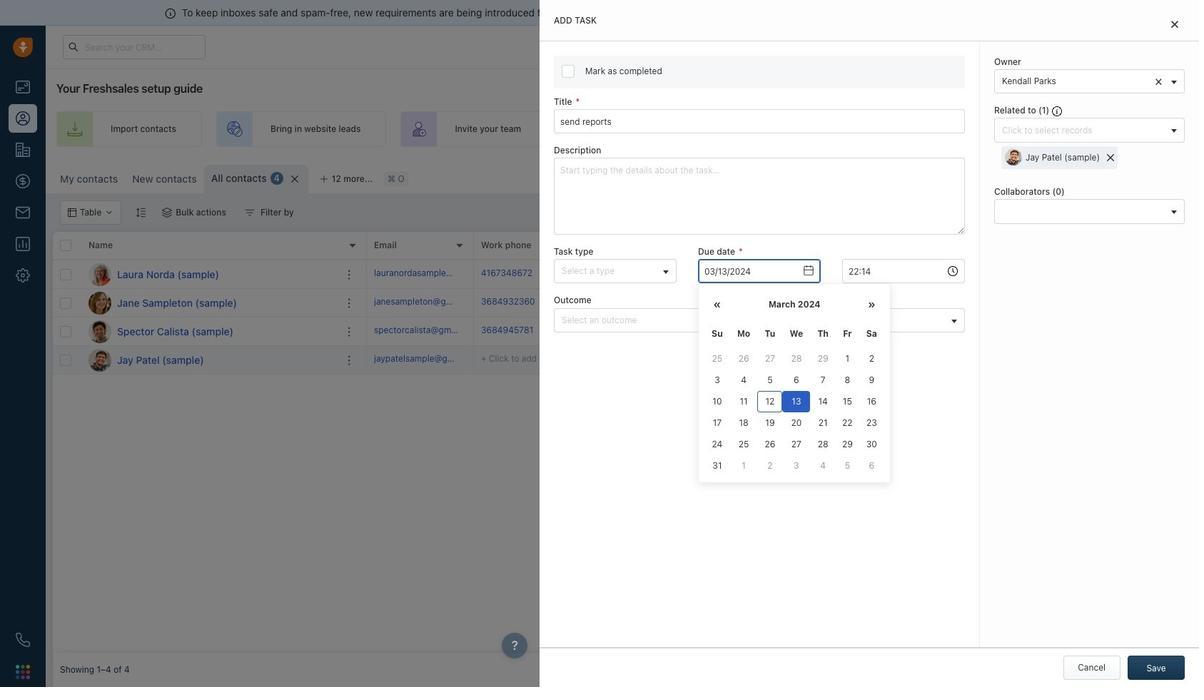 Task type: vqa. For each thing, say whether or not it's contained in the screenshot.
CLICK TO SELECT RECORDS 'search box'
yes



Task type: locate. For each thing, give the bounding box(es) containing it.
dialog
[[540, 0, 1200, 688]]

grid
[[53, 232, 1200, 653]]

2 row group from the left
[[367, 261, 1200, 375]]

phone element
[[9, 626, 37, 655]]

Enter title of task text field
[[554, 109, 966, 134]]

0 vertical spatial j image
[[89, 292, 111, 315]]

row group
[[53, 261, 367, 375], [367, 261, 1200, 375]]

phone image
[[16, 633, 30, 648]]

2 j image from the top
[[89, 349, 111, 372]]

None search field
[[999, 205, 1167, 220]]

None text field
[[843, 260, 966, 284]]

0 horizontal spatial container_wx8msf4aqz5i3rn1 image
[[245, 208, 255, 218]]

l image
[[89, 263, 111, 286]]

j image down s image
[[89, 349, 111, 372]]

j image up s image
[[89, 292, 111, 315]]

j image
[[89, 292, 111, 315], [89, 349, 111, 372]]

1 vertical spatial j image
[[89, 349, 111, 372]]

1 j image from the top
[[89, 292, 111, 315]]

2 horizontal spatial container_wx8msf4aqz5i3rn1 image
[[913, 327, 923, 337]]

previous month image
[[714, 300, 722, 311]]

1 horizontal spatial container_wx8msf4aqz5i3rn1 image
[[588, 298, 598, 308]]

row
[[53, 232, 367, 261]]

cell
[[1010, 261, 1117, 289], [1117, 261, 1200, 289], [1010, 289, 1117, 317], [1117, 289, 1200, 317], [1010, 318, 1117, 346], [1117, 318, 1200, 346], [581, 346, 688, 374], [1010, 346, 1117, 374], [1117, 346, 1200, 374]]

1 row group from the left
[[53, 261, 367, 375]]

tab panel
[[540, 0, 1200, 688]]

press space to select this row. row
[[53, 261, 367, 289], [367, 261, 1200, 289], [53, 289, 367, 318], [367, 289, 1200, 318], [53, 318, 367, 346], [367, 318, 1200, 346], [53, 346, 367, 375], [367, 346, 1200, 375]]

next month image
[[868, 300, 876, 311]]

container_wx8msf4aqz5i3rn1 image
[[245, 208, 255, 218], [588, 298, 598, 308], [913, 327, 923, 337]]



Task type: describe. For each thing, give the bounding box(es) containing it.
container_wx8msf4aqz5i3rn1 image
[[162, 208, 172, 218]]

-- text field
[[698, 260, 821, 284]]

2 vertical spatial container_wx8msf4aqz5i3rn1 image
[[913, 327, 923, 337]]

freshworks switcher image
[[16, 665, 30, 680]]

Search your CRM... text field
[[63, 35, 206, 59]]

s image
[[89, 320, 111, 343]]

Click to select records search field
[[999, 123, 1167, 138]]

0 vertical spatial container_wx8msf4aqz5i3rn1 image
[[245, 208, 255, 218]]

1 vertical spatial container_wx8msf4aqz5i3rn1 image
[[588, 298, 598, 308]]

close image
[[1172, 20, 1179, 29]]

Start typing the details about the task… text field
[[554, 158, 966, 235]]



